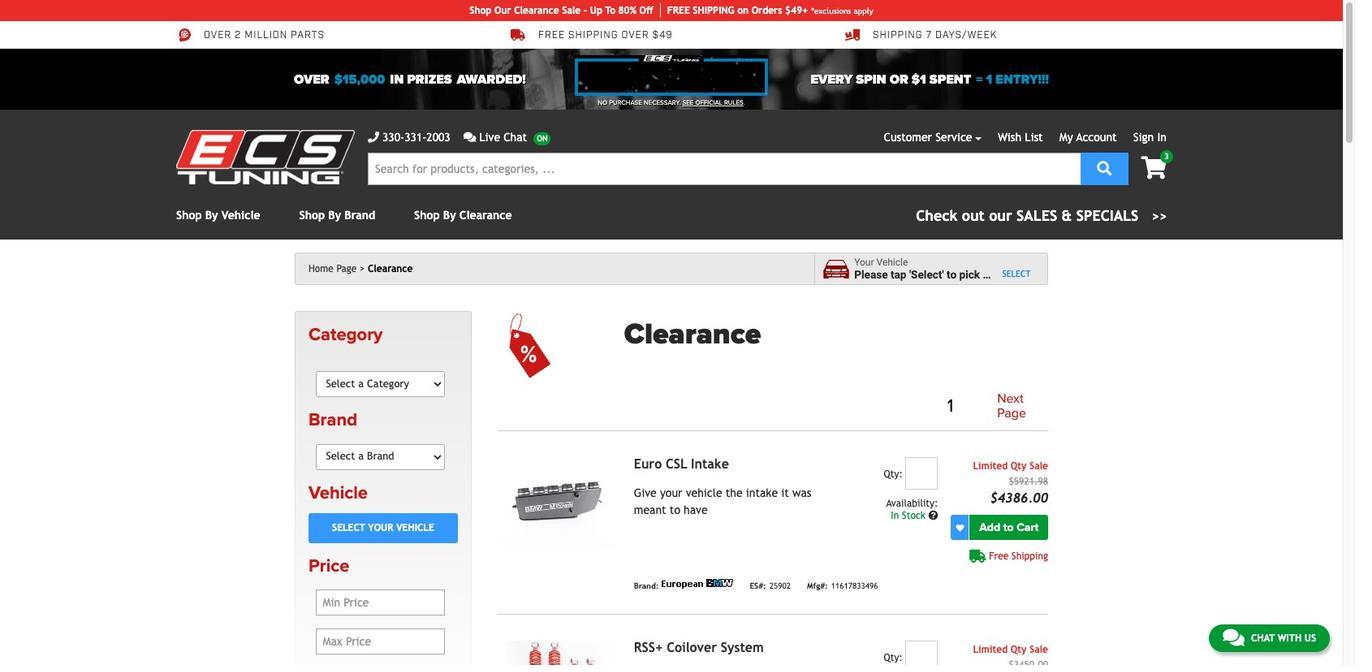 Task type: vqa. For each thing, say whether or not it's contained in the screenshot.
ES#2841122
no



Task type: describe. For each thing, give the bounding box(es) containing it.
shop by vehicle link
[[176, 209, 260, 222]]

free shipping over $49 link
[[511, 28, 673, 42]]

euro csl intake link
[[634, 457, 729, 472]]

es#: 25902
[[750, 582, 791, 591]]

to inside give your vehicle the intake it was meant to have
[[670, 504, 681, 517]]

my
[[1060, 131, 1074, 144]]

sign
[[1134, 131, 1155, 144]]

ecs tuning 'spin to win' contest logo image
[[575, 55, 769, 96]]

ping
[[713, 5, 735, 16]]

limited for limited qty sale $5921.98 $4386.00
[[974, 461, 1008, 472]]

csl
[[666, 457, 688, 472]]

select link
[[1003, 269, 1031, 279]]

1 vertical spatial brand
[[309, 410, 358, 431]]

select your vehicle link
[[309, 513, 458, 543]]

shop for shop by clearance
[[414, 209, 440, 222]]

rss+ coilover system
[[634, 640, 764, 656]]

0 vertical spatial in
[[1158, 131, 1167, 144]]

comments image for chat
[[1223, 628, 1245, 648]]

our
[[495, 5, 512, 16]]

us
[[1305, 633, 1317, 644]]

phone image
[[368, 132, 379, 143]]

$4386.00
[[991, 491, 1049, 506]]

331-
[[405, 131, 427, 144]]

es#4430806 - 32132-2 - rss+ coilover system - ultimate coil over for the motorsport enthusiast - completely adjustable - h&r - audi image
[[498, 641, 621, 665]]

0 vertical spatial brand
[[345, 209, 375, 222]]

page for home
[[337, 263, 357, 275]]

vehicle inside your vehicle please tap 'select' to pick a vehicle
[[877, 256, 909, 268]]

up
[[591, 5, 603, 16]]

pick
[[960, 268, 981, 281]]

necessary.
[[644, 99, 681, 106]]

mfg#:
[[808, 582, 828, 591]]

chat with us link
[[1210, 625, 1331, 652]]

to
[[606, 5, 616, 16]]

over
[[622, 29, 650, 42]]

.
[[744, 99, 746, 106]]

sales
[[1017, 207, 1058, 224]]

coilover
[[667, 640, 717, 656]]

select for select your vehicle
[[332, 523, 366, 534]]

shipping
[[569, 29, 619, 42]]

ship
[[693, 5, 713, 16]]

25902
[[770, 582, 791, 591]]

over for over $15,000 in prizes
[[294, 71, 330, 87]]

limited for limited qty sale
[[974, 644, 1008, 656]]

with
[[1278, 633, 1302, 644]]

page for next
[[998, 405, 1027, 421]]

1 vertical spatial shipping
[[1012, 551, 1049, 562]]

customer
[[884, 131, 933, 144]]

days/week
[[936, 29, 998, 42]]

please
[[855, 268, 888, 281]]

to inside "add to cart" button
[[1004, 521, 1014, 535]]

free shipping over $49
[[539, 29, 673, 42]]

home page
[[309, 263, 357, 275]]

1 qty: from the top
[[884, 469, 903, 480]]

spent
[[930, 71, 972, 87]]

free
[[668, 5, 690, 16]]

shop by brand link
[[299, 209, 375, 222]]

euro
[[634, 457, 662, 472]]

free for free shipping
[[990, 551, 1009, 562]]

meant
[[634, 504, 667, 517]]

shipping 7 days/week
[[873, 29, 998, 42]]

1 horizontal spatial 1
[[987, 71, 993, 87]]

sale for limited qty sale
[[1030, 644, 1049, 656]]

add to cart
[[980, 521, 1039, 535]]

your vehicle please tap 'select' to pick a vehicle
[[855, 256, 1027, 281]]

million
[[245, 29, 288, 42]]

11617833496
[[832, 582, 879, 591]]

off
[[640, 5, 654, 16]]

rules
[[725, 99, 744, 106]]

3 link
[[1129, 150, 1174, 181]]

every spin or $1 spent = 1 entry!!!
[[811, 71, 1050, 87]]

add
[[980, 521, 1001, 535]]

Search text field
[[368, 153, 1081, 185]]

in
[[390, 71, 404, 87]]

es#:
[[750, 582, 767, 591]]

home page link
[[309, 263, 365, 275]]

ecs tuning image
[[176, 130, 355, 184]]

=
[[977, 71, 983, 87]]

qty for limited qty sale $5921.98 $4386.00
[[1011, 461, 1027, 472]]

$49
[[653, 29, 673, 42]]

over 2 million parts
[[204, 29, 325, 42]]

customer service
[[884, 131, 973, 144]]

a
[[983, 268, 989, 281]]

system
[[721, 640, 764, 656]]

sales & specials
[[1017, 207, 1139, 224]]

official
[[696, 99, 723, 106]]

rss+ coilover system link
[[634, 640, 764, 656]]

shop our clearance sale - up to 80% off link
[[470, 3, 661, 18]]

-
[[584, 5, 588, 16]]

specials
[[1077, 207, 1139, 224]]

purchase
[[610, 99, 643, 106]]

intake
[[746, 487, 778, 500]]

free shipping
[[990, 551, 1049, 562]]

free for free shipping over $49
[[539, 29, 566, 42]]

price
[[309, 556, 350, 577]]

next page
[[998, 391, 1027, 421]]

3
[[1165, 152, 1170, 161]]



Task type: locate. For each thing, give the bounding box(es) containing it.
live chat
[[480, 131, 527, 144]]

by
[[205, 209, 218, 222], [328, 209, 341, 222], [443, 209, 456, 222]]

select for the select 'link'
[[1003, 269, 1031, 279]]

qty inside limited qty sale $5921.98 $4386.00
[[1011, 461, 1027, 472]]

0 vertical spatial sale
[[562, 5, 581, 16]]

0 vertical spatial your
[[660, 487, 683, 500]]

over down parts
[[294, 71, 330, 87]]

1 vertical spatial qty:
[[884, 653, 903, 664]]

0 horizontal spatial select
[[332, 523, 366, 534]]

1 vertical spatial limited
[[974, 644, 1008, 656]]

2 horizontal spatial by
[[443, 209, 456, 222]]

free inside 'link'
[[539, 29, 566, 42]]

tap
[[891, 268, 907, 281]]

1 limited from the top
[[974, 461, 1008, 472]]

shop by vehicle
[[176, 209, 260, 222]]

free down add
[[990, 551, 1009, 562]]

shopping cart image
[[1142, 157, 1167, 180]]

1 horizontal spatial chat
[[1252, 633, 1276, 644]]

0 horizontal spatial your
[[368, 523, 394, 534]]

sign in link
[[1134, 131, 1167, 144]]

vehicle inside give your vehicle the intake it was meant to have
[[686, 487, 723, 500]]

vehicle
[[222, 209, 260, 222], [877, 256, 909, 268], [309, 482, 368, 503], [397, 523, 434, 534]]

give
[[634, 487, 657, 500]]

add to cart button
[[970, 515, 1049, 540]]

330-
[[383, 131, 405, 144]]

0 vertical spatial select
[[1003, 269, 1031, 279]]

2 horizontal spatial to
[[1004, 521, 1014, 535]]

1 qty from the top
[[1011, 461, 1027, 472]]

1 vertical spatial to
[[670, 504, 681, 517]]

intake
[[691, 457, 729, 472]]

1 horizontal spatial comments image
[[1223, 628, 1245, 648]]

shipping down cart
[[1012, 551, 1049, 562]]

1 vertical spatial sale
[[1030, 461, 1049, 472]]

over for over 2 million parts
[[204, 29, 232, 42]]

1 horizontal spatial shipping
[[1012, 551, 1049, 562]]

page inside paginated product list navigation navigation
[[998, 405, 1027, 421]]

0 horizontal spatial comments image
[[464, 132, 476, 143]]

availability:
[[887, 498, 939, 510]]

clearance
[[514, 5, 559, 16], [460, 209, 512, 222], [368, 263, 413, 275], [625, 317, 761, 352]]

paginated product list navigation navigation
[[625, 389, 1049, 424]]

0 vertical spatial qty
[[1011, 461, 1027, 472]]

mfg#: 11617833496
[[808, 582, 879, 591]]

1 horizontal spatial over
[[294, 71, 330, 87]]

1 vertical spatial free
[[990, 551, 1009, 562]]

1 left 'next'
[[948, 395, 954, 417]]

chat right the live
[[504, 131, 527, 144]]

1 vertical spatial page
[[998, 405, 1027, 421]]

shipping left 7
[[873, 29, 923, 42]]

parts
[[291, 29, 325, 42]]

qty
[[1011, 461, 1027, 472], [1011, 644, 1027, 656]]

0 horizontal spatial in
[[892, 510, 900, 522]]

0 horizontal spatial vehicle
[[686, 487, 723, 500]]

page right home
[[337, 263, 357, 275]]

0 horizontal spatial free
[[539, 29, 566, 42]]

1 by from the left
[[205, 209, 218, 222]]

1 vertical spatial vehicle
[[686, 487, 723, 500]]

was
[[793, 487, 812, 500]]

wish list
[[999, 131, 1044, 144]]

by for brand
[[328, 209, 341, 222]]

add to wish list image
[[957, 524, 965, 532]]

0 horizontal spatial chat
[[504, 131, 527, 144]]

your
[[855, 256, 875, 268]]

2 qty from the top
[[1011, 644, 1027, 656]]

1 vertical spatial over
[[294, 71, 330, 87]]

live
[[480, 131, 500, 144]]

'select'
[[910, 268, 945, 281]]

0 horizontal spatial 1
[[948, 395, 954, 417]]

over 2 million parts link
[[176, 28, 325, 42]]

over left 2
[[204, 29, 232, 42]]

it
[[782, 487, 790, 500]]

to inside your vehicle please tap 'select' to pick a vehicle
[[947, 268, 957, 281]]

1 inside "link"
[[948, 395, 954, 417]]

vehicle up have
[[686, 487, 723, 500]]

1 horizontal spatial page
[[998, 405, 1027, 421]]

your up 'min price' "number field" on the left
[[368, 523, 394, 534]]

no purchase necessary. see official rules .
[[598, 99, 746, 106]]

or
[[890, 71, 909, 87]]

0 vertical spatial over
[[204, 29, 232, 42]]

shop by clearance
[[414, 209, 512, 222]]

0 horizontal spatial by
[[205, 209, 218, 222]]

wish
[[999, 131, 1022, 144]]

shop for shop by vehicle
[[176, 209, 202, 222]]

over
[[204, 29, 232, 42], [294, 71, 330, 87]]

to right add
[[1004, 521, 1014, 535]]

in right "sign"
[[1158, 131, 1167, 144]]

0 horizontal spatial to
[[670, 504, 681, 517]]

page right 1 "link"
[[998, 405, 1027, 421]]

1
[[987, 71, 993, 87], [948, 395, 954, 417]]

stock
[[903, 510, 926, 522]]

comments image left the live
[[464, 132, 476, 143]]

None number field
[[906, 458, 939, 490], [906, 641, 939, 665], [906, 458, 939, 490], [906, 641, 939, 665]]

next
[[998, 391, 1024, 407]]

spin
[[857, 71, 887, 87]]

qty for limited qty sale
[[1011, 644, 1027, 656]]

category
[[309, 324, 383, 345]]

live chat link
[[464, 129, 551, 146]]

to left pick
[[947, 268, 957, 281]]

1 vertical spatial select
[[332, 523, 366, 534]]

comments image for live
[[464, 132, 476, 143]]

7
[[927, 29, 933, 42]]

have
[[684, 504, 708, 517]]

orders
[[752, 5, 783, 16]]

2 vertical spatial to
[[1004, 521, 1014, 535]]

sales & specials link
[[917, 205, 1167, 227]]

es#25902 - 11617833496 - euro csl intake - give your vehicle the intake it was meant to have - genuine european bmw - bmw image
[[498, 458, 621, 550]]

0 horizontal spatial over
[[204, 29, 232, 42]]

comments image inside the chat with us 'link'
[[1223, 628, 1245, 648]]

rss+
[[634, 640, 663, 656]]

1 vertical spatial 1
[[948, 395, 954, 417]]

limited inside limited qty sale $5921.98 $4386.00
[[974, 461, 1008, 472]]

question circle image
[[929, 511, 939, 521]]

search image
[[1098, 160, 1112, 175]]

2 limited from the top
[[974, 644, 1008, 656]]

1 right =
[[987, 71, 993, 87]]

over inside "over 2 million parts" link
[[204, 29, 232, 42]]

your for select
[[368, 523, 394, 534]]

0 vertical spatial limited
[[974, 461, 1008, 472]]

0 vertical spatial 1
[[987, 71, 993, 87]]

*exclusions apply link
[[812, 4, 874, 17]]

select your vehicle
[[332, 523, 434, 534]]

select up price
[[332, 523, 366, 534]]

Max Price number field
[[316, 629, 445, 655]]

2
[[235, 29, 242, 42]]

1 vertical spatial your
[[368, 523, 394, 534]]

vehicle inside your vehicle please tap 'select' to pick a vehicle
[[992, 268, 1027, 281]]

brand
[[345, 209, 375, 222], [309, 410, 358, 431]]

1 horizontal spatial your
[[660, 487, 683, 500]]

on
[[738, 5, 749, 16]]

genuine european bmw - corporate logo image
[[662, 579, 734, 589]]

see
[[683, 99, 694, 106]]

to left have
[[670, 504, 681, 517]]

shop our clearance sale - up to 80% off
[[470, 5, 654, 16]]

3 by from the left
[[443, 209, 456, 222]]

$5921.98
[[1009, 476, 1049, 488]]

330-331-2003 link
[[368, 129, 451, 146]]

in left stock
[[892, 510, 900, 522]]

cart
[[1017, 521, 1039, 535]]

1 vertical spatial in
[[892, 510, 900, 522]]

1 vertical spatial chat
[[1252, 633, 1276, 644]]

2 qty: from the top
[[884, 653, 903, 664]]

2 by from the left
[[328, 209, 341, 222]]

apply
[[854, 6, 874, 15]]

my account link
[[1060, 131, 1118, 144]]

customer service button
[[884, 129, 982, 146]]

1 link
[[938, 393, 964, 420]]

1 horizontal spatial in
[[1158, 131, 1167, 144]]

sale
[[562, 5, 581, 16], [1030, 461, 1049, 472], [1030, 644, 1049, 656]]

select inside select your vehicle link
[[332, 523, 366, 534]]

by down 2003
[[443, 209, 456, 222]]

shop
[[470, 5, 492, 16], [176, 209, 202, 222], [299, 209, 325, 222], [414, 209, 440, 222]]

sale inside limited qty sale $5921.98 $4386.00
[[1030, 461, 1049, 472]]

0 vertical spatial qty:
[[884, 469, 903, 480]]

sale for limited qty sale $5921.98 $4386.00
[[1030, 461, 1049, 472]]

page
[[337, 263, 357, 275], [998, 405, 1027, 421]]

0 vertical spatial to
[[947, 268, 957, 281]]

0 vertical spatial shipping
[[873, 29, 923, 42]]

your right the give
[[660, 487, 683, 500]]

$1
[[912, 71, 927, 87]]

service
[[936, 131, 973, 144]]

vehicle inside select your vehicle link
[[397, 523, 434, 534]]

by up home page link
[[328, 209, 341, 222]]

your for give
[[660, 487, 683, 500]]

0 vertical spatial page
[[337, 263, 357, 275]]

1 horizontal spatial select
[[1003, 269, 1031, 279]]

list
[[1026, 131, 1044, 144]]

wish list link
[[999, 131, 1044, 144]]

1 horizontal spatial by
[[328, 209, 341, 222]]

1 horizontal spatial free
[[990, 551, 1009, 562]]

2 vertical spatial sale
[[1030, 644, 1049, 656]]

0 vertical spatial comments image
[[464, 132, 476, 143]]

your inside give your vehicle the intake it was meant to have
[[660, 487, 683, 500]]

shop for shop our clearance sale - up to 80% off
[[470, 5, 492, 16]]

0 vertical spatial vehicle
[[992, 268, 1027, 281]]

shipping inside shipping 7 days/week link
[[873, 29, 923, 42]]

shop for shop by brand
[[299, 209, 325, 222]]

&
[[1062, 207, 1073, 224]]

Min Price number field
[[316, 590, 445, 616]]

1 vertical spatial comments image
[[1223, 628, 1245, 648]]

330-331-2003
[[383, 131, 451, 144]]

shop by brand
[[299, 209, 375, 222]]

comments image inside live chat 'link'
[[464, 132, 476, 143]]

1 horizontal spatial vehicle
[[992, 268, 1027, 281]]

my account
[[1060, 131, 1118, 144]]

$49+
[[786, 5, 808, 16]]

vehicle right a
[[992, 268, 1027, 281]]

*exclusions
[[812, 6, 852, 15]]

select right a
[[1003, 269, 1031, 279]]

comments image left the chat with us
[[1223, 628, 1245, 648]]

free down shop our clearance sale - up to 80% off
[[539, 29, 566, 42]]

shipping 7 days/week link
[[846, 28, 998, 42]]

sign in
[[1134, 131, 1167, 144]]

0 vertical spatial free
[[539, 29, 566, 42]]

the
[[726, 487, 743, 500]]

chat left 'with'
[[1252, 633, 1276, 644]]

1 horizontal spatial to
[[947, 268, 957, 281]]

account
[[1077, 131, 1118, 144]]

by down 'ecs tuning' image
[[205, 209, 218, 222]]

comments image
[[464, 132, 476, 143], [1223, 628, 1245, 648]]

1 vertical spatial qty
[[1011, 644, 1027, 656]]

0 horizontal spatial page
[[337, 263, 357, 275]]

chat with us
[[1252, 633, 1317, 644]]

by for vehicle
[[205, 209, 218, 222]]

0 vertical spatial chat
[[504, 131, 527, 144]]

0 horizontal spatial shipping
[[873, 29, 923, 42]]

by for clearance
[[443, 209, 456, 222]]



